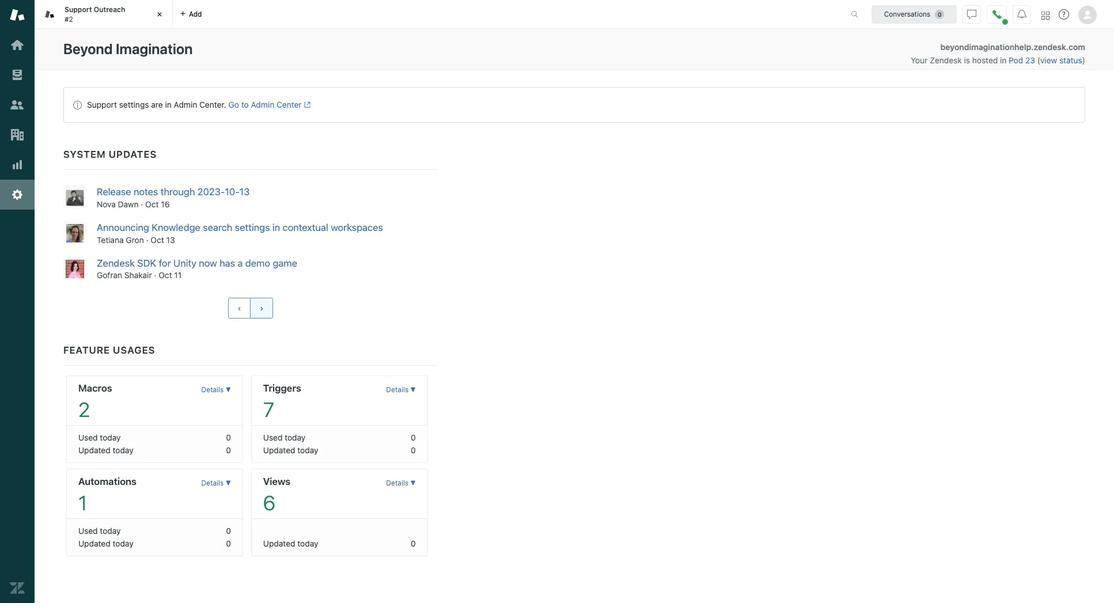 Task type: describe. For each thing, give the bounding box(es) containing it.
pod
[[1009, 55, 1023, 65]]

› button
[[250, 298, 273, 319]]

used today for 2
[[78, 433, 121, 443]]

used today for 1
[[78, 526, 121, 536]]

updated today for 7
[[263, 446, 318, 455]]

main element
[[0, 0, 35, 603]]

add button
[[173, 0, 209, 28]]

feature
[[63, 345, 110, 356]]

organizations image
[[10, 127, 25, 142]]

status containing support settings are in admin center.
[[63, 87, 1085, 123]]

▼ for 7
[[411, 386, 416, 394]]

sdk
[[137, 257, 156, 269]]

get help image
[[1059, 9, 1069, 20]]

details for 1
[[201, 479, 224, 488]]

release notes through 2023-10-13
[[97, 186, 250, 198]]

.zendesk.com
[[1031, 42, 1085, 52]]

go to admin center link
[[228, 100, 311, 109]]

for
[[159, 257, 171, 269]]

updated for 2
[[78, 446, 110, 455]]

zendesk support image
[[10, 7, 25, 22]]

tetiana
[[97, 235, 124, 245]]

search
[[203, 222, 232, 233]]

▼ for 1
[[226, 479, 231, 488]]

‹
[[238, 304, 241, 313]]

view status link
[[1040, 55, 1082, 65]]

conversations
[[884, 10, 931, 18]]

automations
[[78, 476, 136, 488]]

1
[[78, 491, 87, 515]]

go to admin center
[[228, 100, 302, 109]]

macros 2
[[78, 383, 112, 421]]

updates
[[109, 149, 157, 160]]

release
[[97, 186, 131, 198]]

beyondimaginationhelp .zendesk.com your zendesk is hosted in pod 23 ( view status )
[[911, 42, 1085, 65]]

updated today for 2
[[78, 446, 133, 455]]

gron
[[126, 235, 144, 245]]

hosted
[[972, 55, 998, 65]]

in inside beyondimaginationhelp .zendesk.com your zendesk is hosted in pod 23 ( view status )
[[1000, 55, 1007, 65]]

shakair
[[124, 270, 152, 280]]

triggers
[[263, 383, 301, 394]]

views 6
[[263, 476, 290, 515]]

through
[[161, 186, 195, 198]]

gofran shakair
[[97, 270, 152, 280]]

details ▼ for 1
[[201, 479, 231, 488]]

oct for knowledge
[[151, 235, 164, 245]]

support for support settings are in admin center.
[[87, 100, 117, 109]]

conversations button
[[872, 5, 957, 23]]

view
[[1040, 55, 1057, 65]]

2023-
[[197, 186, 225, 198]]

2 admin from the left
[[251, 100, 274, 109]]

views image
[[10, 67, 25, 82]]

center
[[277, 100, 302, 109]]

details ▼ for 7
[[386, 386, 416, 394]]

go
[[228, 100, 239, 109]]

oct 13
[[151, 235, 175, 245]]

a
[[238, 257, 243, 269]]

game
[[273, 257, 297, 269]]

›
[[260, 304, 264, 313]]

macros
[[78, 383, 112, 394]]

0 vertical spatial 13
[[240, 186, 250, 198]]

updated today for 1
[[78, 539, 133, 549]]

details for 6
[[386, 479, 409, 488]]

feature usages
[[63, 345, 155, 356]]

▼ for 6
[[411, 479, 416, 488]]

triggers 7
[[263, 383, 301, 421]]

announcing knowledge search settings in contextual workspaces
[[97, 222, 386, 233]]

demo
[[245, 257, 270, 269]]

contextual
[[283, 222, 328, 233]]

details ▼ for 6
[[386, 479, 416, 488]]

oct for notes
[[145, 199, 159, 209]]

outreach
[[94, 5, 125, 14]]

10-
[[225, 186, 240, 198]]

oct for sdk
[[159, 270, 172, 280]]

dawn
[[118, 199, 139, 209]]

has
[[220, 257, 235, 269]]

‹ button
[[228, 298, 251, 319]]

get started image
[[10, 37, 25, 52]]

1 vertical spatial 13
[[166, 235, 175, 245]]



Task type: vqa. For each thing, say whether or not it's contained in the screenshot.
DID
no



Task type: locate. For each thing, give the bounding box(es) containing it.
knowledge
[[152, 222, 200, 233]]

zendesk inside beyondimaginationhelp .zendesk.com your zendesk is hosted in pod 23 ( view status )
[[930, 55, 962, 65]]

details for 2
[[201, 386, 224, 394]]

oct 16
[[145, 199, 170, 209]]

13 down the knowledge
[[166, 235, 175, 245]]

admin left center.
[[174, 100, 197, 109]]

support
[[65, 5, 92, 14], [87, 100, 117, 109]]

details ▼ for 2
[[201, 386, 231, 394]]

7
[[263, 398, 274, 421]]

0 horizontal spatial in
[[165, 100, 172, 109]]

2 horizontal spatial in
[[1000, 55, 1007, 65]]

beyondimaginationhelp
[[941, 42, 1031, 52]]

used for 7
[[263, 433, 283, 443]]

gofran
[[97, 270, 122, 280]]

11
[[174, 270, 182, 280]]

updated today
[[78, 446, 133, 455], [263, 446, 318, 455], [78, 539, 133, 549], [263, 539, 318, 549]]

2
[[78, 398, 90, 421]]

)
[[1082, 55, 1085, 65]]

1 vertical spatial support
[[87, 100, 117, 109]]

updated today down 1
[[78, 539, 133, 549]]

updated for 6
[[263, 539, 295, 549]]

▼ for 2
[[226, 386, 231, 394]]

used down 7
[[263, 433, 283, 443]]

(opens in a new tab) image
[[302, 102, 311, 108]]

updated today down 6
[[263, 539, 318, 549]]

used down 2
[[78, 433, 98, 443]]

0 vertical spatial zendesk
[[930, 55, 962, 65]]

1 vertical spatial oct
[[151, 235, 164, 245]]

in right are
[[165, 100, 172, 109]]

zendesk sdk for unity now has a demo game
[[97, 257, 297, 269]]

announcing
[[97, 222, 149, 233]]

zendesk image
[[10, 581, 25, 596]]

updated up automations
[[78, 446, 110, 455]]

settings right search
[[235, 222, 270, 233]]

updated for 7
[[263, 446, 295, 455]]

support for support outreach #2
[[65, 5, 92, 14]]

zendesk
[[930, 55, 962, 65], [97, 257, 135, 269]]

oct 11
[[159, 270, 182, 280]]

nova dawn
[[97, 199, 139, 209]]

views
[[263, 476, 290, 488]]

1 admin from the left
[[174, 100, 197, 109]]

admin right to
[[251, 100, 274, 109]]

status
[[1059, 55, 1082, 65]]

16
[[161, 199, 170, 209]]

admin image
[[10, 187, 25, 202]]

1 vertical spatial zendesk
[[97, 257, 135, 269]]

23
[[1025, 55, 1035, 65]]

support up #2
[[65, 5, 92, 14]]

is
[[964, 55, 970, 65]]

updated today up views
[[263, 446, 318, 455]]

#2
[[65, 15, 73, 23]]

to
[[241, 100, 249, 109]]

in left pod
[[1000, 55, 1007, 65]]

used today down 1
[[78, 526, 121, 536]]

13
[[240, 186, 250, 198], [166, 235, 175, 245]]

0 vertical spatial support
[[65, 5, 92, 14]]

used for 1
[[78, 526, 98, 536]]

used for 2
[[78, 433, 98, 443]]

in
[[1000, 55, 1007, 65], [165, 100, 172, 109], [272, 222, 280, 233]]

settings inside status
[[119, 100, 149, 109]]

updated today for 6
[[263, 539, 318, 549]]

tabs tab list
[[35, 0, 839, 29]]

nova
[[97, 199, 116, 209]]

zendesk products image
[[1042, 11, 1050, 19]]

support inside status
[[87, 100, 117, 109]]

support up system updates
[[87, 100, 117, 109]]

used
[[78, 433, 98, 443], [263, 433, 283, 443], [78, 526, 98, 536]]

support settings are in admin center.
[[87, 100, 226, 109]]

updated down 1
[[78, 539, 110, 549]]

used down 1
[[78, 526, 98, 536]]

0 horizontal spatial 13
[[166, 235, 175, 245]]

updated today up automations
[[78, 446, 133, 455]]

imagination
[[116, 40, 193, 57]]

tab containing support outreach
[[35, 0, 173, 29]]

updated down 6
[[263, 539, 295, 549]]

0 vertical spatial in
[[1000, 55, 1007, 65]]

updated for 1
[[78, 539, 110, 549]]

in left contextual
[[272, 222, 280, 233]]

settings left are
[[119, 100, 149, 109]]

today
[[100, 433, 121, 443], [285, 433, 306, 443], [113, 446, 133, 455], [297, 446, 318, 455], [100, 526, 121, 536], [113, 539, 133, 549], [297, 539, 318, 549]]

zendesk up gofran
[[97, 257, 135, 269]]

(
[[1037, 55, 1040, 65]]

1 horizontal spatial admin
[[251, 100, 274, 109]]

oct down the knowledge
[[151, 235, 164, 245]]

oct left 16
[[145, 199, 159, 209]]

1 horizontal spatial zendesk
[[930, 55, 962, 65]]

6
[[263, 491, 276, 515]]

close image
[[154, 9, 165, 20]]

13 right 2023- at left
[[240, 186, 250, 198]]

1 horizontal spatial settings
[[235, 222, 270, 233]]

automations 1
[[78, 476, 136, 515]]

center.
[[199, 100, 226, 109]]

support inside support outreach #2
[[65, 5, 92, 14]]

support outreach #2
[[65, 5, 125, 23]]

0 horizontal spatial zendesk
[[97, 257, 135, 269]]

used today down 7
[[263, 433, 306, 443]]

details for 7
[[386, 386, 409, 394]]

updated
[[78, 446, 110, 455], [263, 446, 295, 455], [78, 539, 110, 549], [263, 539, 295, 549]]

used today
[[78, 433, 121, 443], [263, 433, 306, 443], [78, 526, 121, 536]]

1 vertical spatial settings
[[235, 222, 270, 233]]

unity
[[173, 257, 196, 269]]

1 horizontal spatial in
[[272, 222, 280, 233]]

0 horizontal spatial settings
[[119, 100, 149, 109]]

beyond imagination
[[63, 40, 193, 57]]

usages
[[113, 345, 155, 356]]

notifications image
[[1017, 10, 1027, 19]]

tetiana gron
[[97, 235, 144, 245]]

1 horizontal spatial 13
[[240, 186, 250, 198]]

1 vertical spatial in
[[165, 100, 172, 109]]

▼
[[226, 386, 231, 394], [411, 386, 416, 394], [226, 479, 231, 488], [411, 479, 416, 488]]

used today for 7
[[263, 433, 306, 443]]

oct
[[145, 199, 159, 209], [151, 235, 164, 245], [159, 270, 172, 280]]

are
[[151, 100, 163, 109]]

add
[[189, 10, 202, 18]]

updated up views
[[263, 446, 295, 455]]

zendesk left the is on the right top
[[930, 55, 962, 65]]

details
[[201, 386, 224, 394], [386, 386, 409, 394], [201, 479, 224, 488], [386, 479, 409, 488]]

now
[[199, 257, 217, 269]]

0 vertical spatial settings
[[119, 100, 149, 109]]

beyond
[[63, 40, 113, 57]]

customers image
[[10, 97, 25, 112]]

button displays agent's chat status as invisible. image
[[967, 10, 976, 19]]

status
[[63, 87, 1085, 123]]

pod 23 link
[[1009, 55, 1037, 65]]

0 horizontal spatial admin
[[174, 100, 197, 109]]

your
[[911, 55, 928, 65]]

2 vertical spatial oct
[[159, 270, 172, 280]]

settings
[[119, 100, 149, 109], [235, 222, 270, 233]]

2 vertical spatial in
[[272, 222, 280, 233]]

tab
[[35, 0, 173, 29]]

0 vertical spatial oct
[[145, 199, 159, 209]]

workspaces
[[331, 222, 383, 233]]

0
[[226, 433, 231, 443], [411, 433, 416, 443], [226, 446, 231, 455], [411, 446, 416, 455], [226, 526, 231, 536], [226, 539, 231, 549], [411, 539, 416, 549]]

notes
[[134, 186, 158, 198]]

reporting image
[[10, 157, 25, 172]]

oct down for at the top
[[159, 270, 172, 280]]

used today down 2
[[78, 433, 121, 443]]

system updates
[[63, 149, 157, 160]]

system
[[63, 149, 106, 160]]

details ▼
[[201, 386, 231, 394], [386, 386, 416, 394], [201, 479, 231, 488], [386, 479, 416, 488]]

admin
[[174, 100, 197, 109], [251, 100, 274, 109]]



